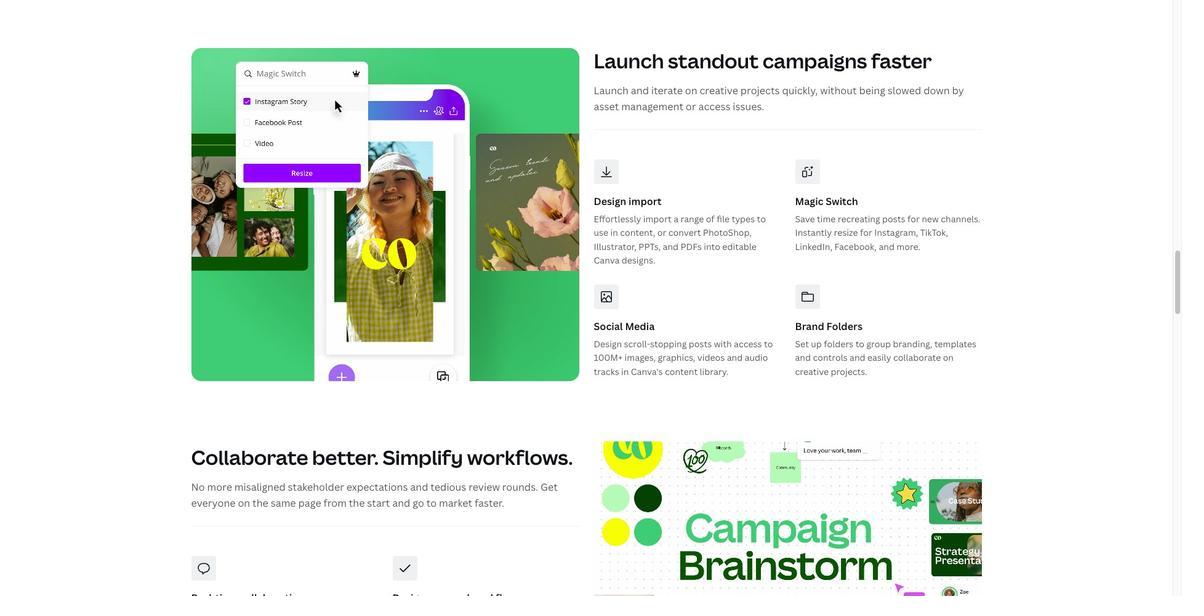 Task type: describe. For each thing, give the bounding box(es) containing it.
time
[[817, 213, 836, 225]]

illustrator,
[[594, 241, 637, 252]]

access inside social media design scroll-stopping posts with  access to 100m+ images, graphics, videos and audio tracks in canva's content library.
[[734, 338, 762, 350]]

and up go
[[410, 480, 428, 494]]

faster.
[[475, 496, 504, 510]]

design inside design import effortlessly import a range of file types to use in content, or convert photoshop, illustrator, ppts, and pdfs into editable canva designs.
[[594, 195, 626, 208]]

2 the from the left
[[349, 496, 365, 510]]

and inside launch and iterate on creative projects quickly, without being slowed down by asset management or access issues.
[[631, 84, 649, 97]]

launch for launch standout campaigns faster
[[594, 47, 664, 74]]

ppts,
[[639, 241, 661, 252]]

channels.
[[941, 213, 981, 225]]

better.
[[312, 444, 379, 470]]

from
[[324, 496, 347, 510]]

down
[[924, 84, 950, 97]]

slowed
[[888, 84, 921, 97]]

start
[[367, 496, 390, 510]]

folders
[[824, 338, 854, 350]]

effortlessly
[[594, 213, 641, 225]]

posts for switch
[[882, 213, 905, 225]]

creative inside launch and iterate on creative projects quickly, without being slowed down by asset management or access issues.
[[700, 84, 738, 97]]

social
[[594, 320, 623, 333]]

media
[[625, 320, 655, 333]]

workflows.
[[467, 444, 573, 470]]

no more misaligned stakeholder expectations and tedious review rounds. get everyone on the same page from the start and go to market faster.
[[191, 480, 558, 510]]

into
[[704, 241, 720, 252]]

projects.
[[831, 366, 867, 377]]

scroll-
[[624, 338, 650, 350]]

image 4 - whiteboards image
[[594, 442, 982, 596]]

collaborate
[[191, 444, 308, 470]]

and down set
[[795, 352, 811, 364]]

without
[[820, 84, 857, 97]]

tracks
[[594, 366, 619, 377]]

management
[[621, 100, 683, 113]]

pdfs
[[681, 241, 702, 252]]

issues.
[[733, 100, 764, 113]]

content
[[665, 366, 698, 377]]

design import effortlessly import a range of file types to use in content, or convert photoshop, illustrator, ppts, and pdfs into editable canva designs.
[[594, 195, 766, 266]]

linkedin,
[[795, 241, 833, 252]]

or inside design import effortlessly import a range of file types to use in content, or convert photoshop, illustrator, ppts, and pdfs into editable canva designs.
[[657, 227, 666, 238]]

expectations
[[347, 480, 408, 494]]

image 3 - magic resize image
[[191, 48, 579, 381]]

to inside design import effortlessly import a range of file types to use in content, or convert photoshop, illustrator, ppts, and pdfs into editable canva designs.
[[757, 213, 766, 225]]

use
[[594, 227, 608, 238]]

access inside launch and iterate on creative projects quickly, without being slowed down by asset management or access issues.
[[698, 100, 730, 113]]

with
[[714, 338, 732, 350]]

of
[[706, 213, 715, 225]]

stopping
[[650, 338, 687, 350]]

everyone
[[191, 496, 236, 510]]

social media design scroll-stopping posts with  access to 100m+ images, graphics, videos and audio tracks in canva's content library.
[[594, 320, 773, 377]]

facebook,
[[835, 241, 877, 252]]

resize
[[834, 227, 858, 238]]

iterate
[[651, 84, 683, 97]]

1 the from the left
[[252, 496, 268, 510]]

0 vertical spatial import
[[629, 195, 662, 208]]

magic switch save time recreating posts for new channels. instantly resize for instagram, tiktok, linkedin, facebook, and more.
[[795, 195, 981, 252]]

up
[[811, 338, 822, 350]]

asset
[[594, 100, 619, 113]]

easily
[[868, 352, 891, 364]]

to inside no more misaligned stakeholder expectations and tedious review rounds. get everyone on the same page from the start and go to market faster.
[[427, 496, 437, 510]]

page
[[298, 496, 321, 510]]

on inside 'brand folders set up folders to group branding, templates and controls and easily collaborate on creative projects.'
[[943, 352, 954, 364]]

more
[[207, 480, 232, 494]]

on inside launch and iterate on creative projects quickly, without being slowed down by asset management or access issues.
[[685, 84, 697, 97]]

recreating
[[838, 213, 880, 225]]

0 horizontal spatial for
[[860, 227, 872, 238]]

campaigns
[[763, 47, 867, 74]]

go
[[413, 496, 424, 510]]

a
[[674, 213, 679, 225]]

on inside no more misaligned stakeholder expectations and tedious review rounds. get everyone on the same page from the start and go to market faster.
[[238, 496, 250, 510]]

0 vertical spatial for
[[908, 213, 920, 225]]

convert
[[669, 227, 701, 238]]

launch for launch and iterate on creative projects quickly, without being slowed down by asset management or access issues.
[[594, 84, 629, 97]]

folders
[[827, 320, 863, 333]]

1 vertical spatial import
[[643, 213, 672, 225]]

save
[[795, 213, 815, 225]]



Task type: locate. For each thing, give the bounding box(es) containing it.
instantly
[[795, 227, 832, 238]]

creative inside 'brand folders set up folders to group branding, templates and controls and easily collaborate on creative projects.'
[[795, 366, 829, 377]]

on down templates
[[943, 352, 954, 364]]

or up ppts,
[[657, 227, 666, 238]]

set
[[795, 338, 809, 350]]

or right management
[[686, 100, 696, 113]]

types
[[732, 213, 755, 225]]

misaligned
[[234, 480, 286, 494]]

library.
[[700, 366, 729, 377]]

new
[[922, 213, 939, 225]]

collaborate
[[893, 352, 941, 364]]

content,
[[620, 227, 655, 238]]

1 vertical spatial or
[[657, 227, 666, 238]]

1 horizontal spatial on
[[685, 84, 697, 97]]

same
[[271, 496, 296, 510]]

range
[[681, 213, 704, 225]]

access up 'audio'
[[734, 338, 762, 350]]

1 vertical spatial in
[[621, 366, 629, 377]]

brand
[[795, 320, 824, 333]]

import up content, at the top of the page
[[629, 195, 662, 208]]

instagram,
[[874, 227, 918, 238]]

the down 'misaligned'
[[252, 496, 268, 510]]

design
[[594, 195, 626, 208], [594, 338, 622, 350]]

and up management
[[631, 84, 649, 97]]

tedious
[[431, 480, 466, 494]]

for left the new
[[908, 213, 920, 225]]

canva
[[594, 254, 620, 266]]

0 horizontal spatial the
[[252, 496, 268, 510]]

review
[[469, 480, 500, 494]]

posts inside magic switch save time recreating posts for new channels. instantly resize for instagram, tiktok, linkedin, facebook, and more.
[[882, 213, 905, 225]]

quickly,
[[782, 84, 818, 97]]

1 horizontal spatial posts
[[882, 213, 905, 225]]

100m+
[[594, 352, 623, 364]]

in right use
[[610, 227, 618, 238]]

and inside design import effortlessly import a range of file types to use in content, or convert photoshop, illustrator, ppts, and pdfs into editable canva designs.
[[663, 241, 679, 252]]

designs.
[[622, 254, 655, 266]]

on
[[685, 84, 697, 97], [943, 352, 954, 364], [238, 496, 250, 510]]

graphics,
[[658, 352, 695, 364]]

by
[[952, 84, 964, 97]]

standout
[[668, 47, 759, 74]]

projects
[[741, 84, 780, 97]]

1 vertical spatial posts
[[689, 338, 712, 350]]

1 horizontal spatial access
[[734, 338, 762, 350]]

posts up instagram, in the right top of the page
[[882, 213, 905, 225]]

market
[[439, 496, 472, 510]]

creative down controls
[[795, 366, 829, 377]]

or
[[686, 100, 696, 113], [657, 227, 666, 238]]

canva's
[[631, 366, 663, 377]]

0 vertical spatial in
[[610, 227, 618, 238]]

more.
[[897, 241, 921, 252]]

1 horizontal spatial or
[[686, 100, 696, 113]]

stakeholder
[[288, 480, 344, 494]]

faster
[[871, 47, 932, 74]]

or inside launch and iterate on creative projects quickly, without being slowed down by asset management or access issues.
[[686, 100, 696, 113]]

1 vertical spatial for
[[860, 227, 872, 238]]

to inside 'brand folders set up folders to group branding, templates and controls and easily collaborate on creative projects.'
[[856, 338, 864, 350]]

launch up iterate in the top of the page
[[594, 47, 664, 74]]

2 horizontal spatial on
[[943, 352, 954, 364]]

0 vertical spatial posts
[[882, 213, 905, 225]]

images,
[[625, 352, 656, 364]]

0 horizontal spatial or
[[657, 227, 666, 238]]

magic
[[795, 195, 824, 208]]

launch and iterate on creative projects quickly, without being slowed down by asset management or access issues.
[[594, 84, 964, 113]]

design up 100m+
[[594, 338, 622, 350]]

posts
[[882, 213, 905, 225], [689, 338, 712, 350]]

in
[[610, 227, 618, 238], [621, 366, 629, 377]]

for down 'recreating'
[[860, 227, 872, 238]]

0 horizontal spatial on
[[238, 496, 250, 510]]

1 vertical spatial access
[[734, 338, 762, 350]]

1 launch from the top
[[594, 47, 664, 74]]

on right iterate in the top of the page
[[685, 84, 697, 97]]

posts up 'videos'
[[689, 338, 712, 350]]

group
[[867, 338, 891, 350]]

to inside social media design scroll-stopping posts with  access to 100m+ images, graphics, videos and audio tracks in canva's content library.
[[764, 338, 773, 350]]

1 design from the top
[[594, 195, 626, 208]]

0 vertical spatial creative
[[700, 84, 738, 97]]

in right tracks
[[621, 366, 629, 377]]

access
[[698, 100, 730, 113], [734, 338, 762, 350]]

launch standout campaigns faster
[[594, 47, 932, 74]]

no
[[191, 480, 205, 494]]

videos
[[698, 352, 725, 364]]

0 vertical spatial design
[[594, 195, 626, 208]]

collaborate better. simplify workflows.
[[191, 444, 573, 470]]

the left the start at the bottom left of page
[[349, 496, 365, 510]]

0 horizontal spatial posts
[[689, 338, 712, 350]]

rounds.
[[502, 480, 538, 494]]

import
[[629, 195, 662, 208], [643, 213, 672, 225]]

editable
[[722, 241, 757, 252]]

posts inside social media design scroll-stopping posts with  access to 100m+ images, graphics, videos and audio tracks in canva's content library.
[[689, 338, 712, 350]]

and inside social media design scroll-stopping posts with  access to 100m+ images, graphics, videos and audio tracks in canva's content library.
[[727, 352, 743, 364]]

1 vertical spatial design
[[594, 338, 622, 350]]

to right go
[[427, 496, 437, 510]]

1 horizontal spatial the
[[349, 496, 365, 510]]

2 vertical spatial on
[[238, 496, 250, 510]]

creative down the "standout"
[[700, 84, 738, 97]]

0 horizontal spatial access
[[698, 100, 730, 113]]

file
[[717, 213, 730, 225]]

1 horizontal spatial in
[[621, 366, 629, 377]]

0 horizontal spatial creative
[[700, 84, 738, 97]]

0 vertical spatial launch
[[594, 47, 664, 74]]

2 design from the top
[[594, 338, 622, 350]]

simplify
[[383, 444, 463, 470]]

and down instagram, in the right top of the page
[[879, 241, 895, 252]]

and inside magic switch save time recreating posts for new channels. instantly resize for instagram, tiktok, linkedin, facebook, and more.
[[879, 241, 895, 252]]

get
[[541, 480, 558, 494]]

on down 'misaligned'
[[238, 496, 250, 510]]

to right types
[[757, 213, 766, 225]]

to left group
[[856, 338, 864, 350]]

launch inside launch and iterate on creative projects quickly, without being slowed down by asset management or access issues.
[[594, 84, 629, 97]]

1 horizontal spatial for
[[908, 213, 920, 225]]

tiktok,
[[920, 227, 948, 238]]

the
[[252, 496, 268, 510], [349, 496, 365, 510]]

audio
[[745, 352, 768, 364]]

and up projects.
[[850, 352, 865, 364]]

to
[[757, 213, 766, 225], [764, 338, 773, 350], [856, 338, 864, 350], [427, 496, 437, 510]]

0 horizontal spatial in
[[610, 227, 618, 238]]

in inside design import effortlessly import a range of file types to use in content, or convert photoshop, illustrator, ppts, and pdfs into editable canva designs.
[[610, 227, 618, 238]]

being
[[859, 84, 885, 97]]

controls
[[813, 352, 848, 364]]

and down convert
[[663, 241, 679, 252]]

posts for media
[[689, 338, 712, 350]]

launch
[[594, 47, 664, 74], [594, 84, 629, 97]]

photoshop,
[[703, 227, 752, 238]]

design up effortlessly
[[594, 195, 626, 208]]

1 vertical spatial creative
[[795, 366, 829, 377]]

1 horizontal spatial creative
[[795, 366, 829, 377]]

design inside social media design scroll-stopping posts with  access to 100m+ images, graphics, videos and audio tracks in canva's content library.
[[594, 338, 622, 350]]

and down with
[[727, 352, 743, 364]]

0 vertical spatial on
[[685, 84, 697, 97]]

switch
[[826, 195, 858, 208]]

0 vertical spatial access
[[698, 100, 730, 113]]

1 vertical spatial launch
[[594, 84, 629, 97]]

to up 'audio'
[[764, 338, 773, 350]]

branding,
[[893, 338, 933, 350]]

import left a
[[643, 213, 672, 225]]

brand folders set up folders to group branding, templates and controls and easily collaborate on creative projects.
[[795, 320, 977, 377]]

access left issues.
[[698, 100, 730, 113]]

in inside social media design scroll-stopping posts with  access to 100m+ images, graphics, videos and audio tracks in canva's content library.
[[621, 366, 629, 377]]

1 vertical spatial on
[[943, 352, 954, 364]]

and left go
[[392, 496, 410, 510]]

2 launch from the top
[[594, 84, 629, 97]]

templates
[[935, 338, 977, 350]]

launch up asset
[[594, 84, 629, 97]]

0 vertical spatial or
[[686, 100, 696, 113]]



Task type: vqa. For each thing, say whether or not it's contained in the screenshot.
content
yes



